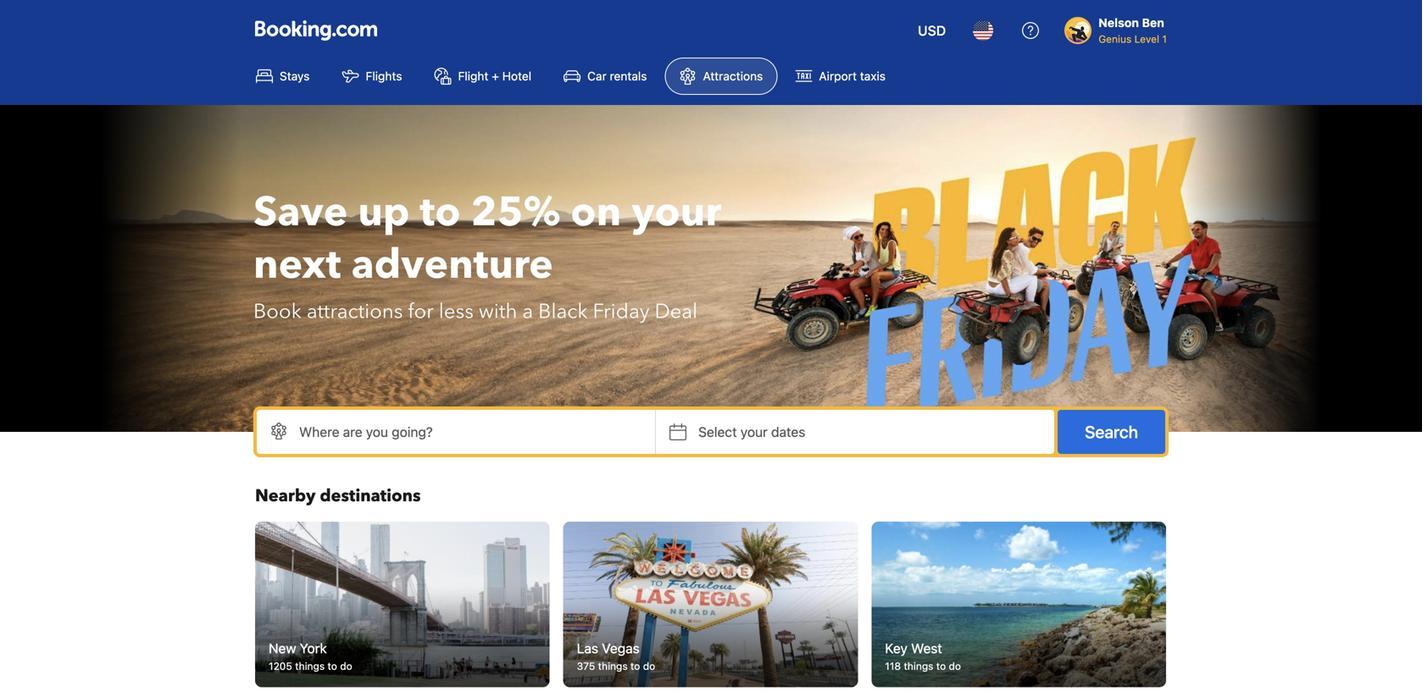 Task type: describe. For each thing, give the bounding box(es) containing it.
key
[[885, 641, 908, 657]]

save up to 25% on your next adventure book attractions for less with a black friday deal
[[253, 185, 721, 326]]

do for west
[[949, 661, 961, 673]]

new york image
[[255, 522, 550, 688]]

genius
[[1098, 33, 1132, 45]]

attractions
[[703, 69, 763, 83]]

to inside 'save up to 25% on your next adventure book attractions for less with a black friday deal'
[[420, 185, 461, 240]]

key west 118 things to do
[[885, 641, 961, 673]]

booking.com image
[[255, 20, 377, 41]]

rentals
[[610, 69, 647, 83]]

deal
[[655, 298, 698, 326]]

select
[[698, 424, 737, 440]]

nearby
[[255, 485, 316, 508]]

las vegas image
[[563, 522, 858, 688]]

las
[[577, 641, 598, 657]]

flight + hotel link
[[420, 58, 546, 95]]

las vegas 375 things to do
[[577, 641, 655, 673]]

flight + hotel
[[458, 69, 531, 83]]

with
[[479, 298, 517, 326]]

to for new york
[[328, 661, 337, 673]]

nearby destinations
[[255, 485, 421, 508]]

on
[[571, 185, 621, 240]]

1 vertical spatial your
[[741, 424, 768, 440]]

1
[[1162, 33, 1167, 45]]

west
[[911, 641, 942, 657]]

to for key west
[[936, 661, 946, 673]]

do for york
[[340, 661, 352, 673]]

save
[[253, 185, 348, 240]]

book
[[253, 298, 302, 326]]

car rentals link
[[549, 58, 661, 95]]

select your dates
[[698, 424, 805, 440]]

flight
[[458, 69, 488, 83]]

attractions link
[[665, 58, 777, 95]]

black
[[538, 298, 588, 326]]

airport taxis link
[[781, 58, 900, 95]]

+
[[492, 69, 499, 83]]

next
[[253, 237, 341, 293]]

hotel
[[502, 69, 531, 83]]



Task type: locate. For each thing, give the bounding box(es) containing it.
things inside new york 1205 things to do
[[295, 661, 325, 673]]

adventure
[[351, 237, 553, 293]]

do inside the las vegas 375 things to do
[[643, 661, 655, 673]]

stays
[[280, 69, 310, 83]]

2 horizontal spatial things
[[904, 661, 933, 673]]

flights
[[366, 69, 402, 83]]

do right 375
[[643, 661, 655, 673]]

things for west
[[904, 661, 933, 673]]

things down york
[[295, 661, 325, 673]]

to right the 1205
[[328, 661, 337, 673]]

0 vertical spatial your
[[632, 185, 721, 240]]

1205
[[269, 661, 292, 673]]

to down west
[[936, 661, 946, 673]]

118
[[885, 661, 901, 673]]

things for york
[[295, 661, 325, 673]]

do right the 1205
[[340, 661, 352, 673]]

level
[[1134, 33, 1159, 45]]

attractions
[[307, 298, 403, 326]]

375
[[577, 661, 595, 673]]

vegas
[[602, 641, 640, 657]]

new
[[269, 641, 296, 657]]

to
[[420, 185, 461, 240], [328, 661, 337, 673], [631, 661, 640, 673], [936, 661, 946, 673]]

1 horizontal spatial your
[[741, 424, 768, 440]]

1 horizontal spatial do
[[643, 661, 655, 673]]

2 things from the left
[[598, 661, 628, 673]]

your inside 'save up to 25% on your next adventure book attractions for less with a black friday deal'
[[632, 185, 721, 240]]

0 horizontal spatial your
[[632, 185, 721, 240]]

1 do from the left
[[340, 661, 352, 673]]

car rentals
[[587, 69, 647, 83]]

3 do from the left
[[949, 661, 961, 673]]

do for vegas
[[643, 661, 655, 673]]

to inside the key west 118 things to do
[[936, 661, 946, 673]]

flights link
[[327, 58, 416, 95]]

25%
[[471, 185, 560, 240]]

do
[[340, 661, 352, 673], [643, 661, 655, 673], [949, 661, 961, 673]]

less
[[439, 298, 474, 326]]

nelson ben genius level 1
[[1098, 16, 1167, 45]]

your left dates
[[741, 424, 768, 440]]

york
[[300, 641, 327, 657]]

your right on
[[632, 185, 721, 240]]

2 horizontal spatial do
[[949, 661, 961, 673]]

things down west
[[904, 661, 933, 673]]

for
[[408, 298, 434, 326]]

things inside the key west 118 things to do
[[904, 661, 933, 673]]

2 do from the left
[[643, 661, 655, 673]]

to for las vegas
[[631, 661, 640, 673]]

usd
[[918, 22, 946, 39]]

do inside the key west 118 things to do
[[949, 661, 961, 673]]

things
[[295, 661, 325, 673], [598, 661, 628, 673], [904, 661, 933, 673]]

1 horizontal spatial things
[[598, 661, 628, 673]]

airport
[[819, 69, 857, 83]]

1 things from the left
[[295, 661, 325, 673]]

things for vegas
[[598, 661, 628, 673]]

your
[[632, 185, 721, 240], [741, 424, 768, 440]]

3 things from the left
[[904, 661, 933, 673]]

airport taxis
[[819, 69, 886, 83]]

search button
[[1058, 410, 1165, 454]]

key west image
[[871, 522, 1166, 688]]

ben
[[1142, 16, 1164, 30]]

nelson
[[1098, 16, 1139, 30]]

to right up
[[420, 185, 461, 240]]

things down the vegas
[[598, 661, 628, 673]]

Where are you going? search field
[[257, 410, 655, 454]]

to inside the las vegas 375 things to do
[[631, 661, 640, 673]]

to inside new york 1205 things to do
[[328, 661, 337, 673]]

destinations
[[320, 485, 421, 508]]

0 horizontal spatial things
[[295, 661, 325, 673]]

up
[[358, 185, 410, 240]]

your account menu nelson ben genius level 1 element
[[1065, 8, 1174, 47]]

usd button
[[908, 10, 956, 51]]

car
[[587, 69, 607, 83]]

taxis
[[860, 69, 886, 83]]

friday
[[593, 298, 650, 326]]

a
[[522, 298, 533, 326]]

dates
[[771, 424, 805, 440]]

stays link
[[242, 58, 324, 95]]

0 horizontal spatial do
[[340, 661, 352, 673]]

to down the vegas
[[631, 661, 640, 673]]

search
[[1085, 422, 1138, 442]]

do right 118
[[949, 661, 961, 673]]

things inside the las vegas 375 things to do
[[598, 661, 628, 673]]

new york 1205 things to do
[[269, 641, 352, 673]]

do inside new york 1205 things to do
[[340, 661, 352, 673]]



Task type: vqa. For each thing, say whether or not it's contained in the screenshot.
leftmost The Or
no



